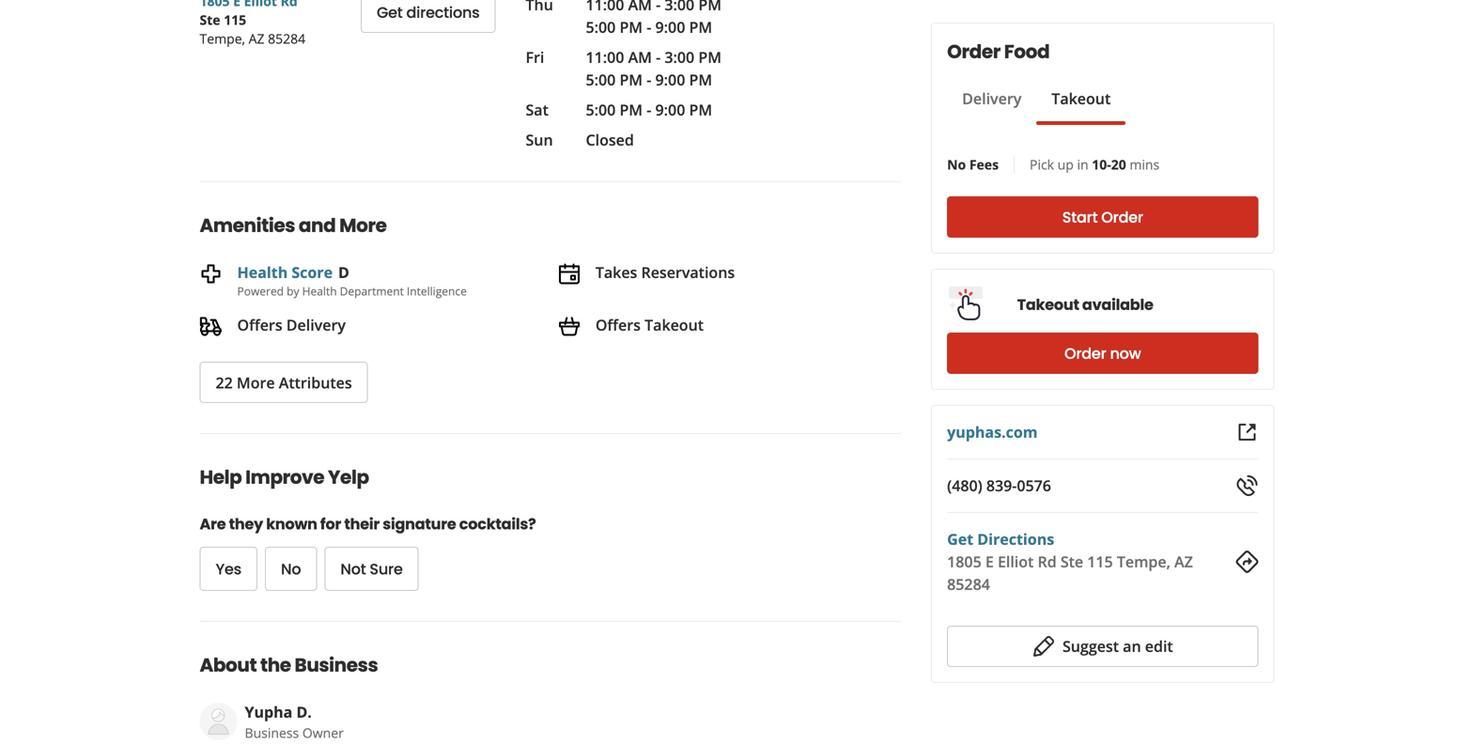 Task type: locate. For each thing, give the bounding box(es) containing it.
am
[[628, 47, 652, 67]]

get left directions
[[377, 2, 403, 23]]

more right 'and'
[[339, 212, 387, 239]]

85284 inside ste 115 tempe, az 85284
[[268, 30, 305, 47]]

order for food
[[947, 39, 1000, 65]]

0 vertical spatial no
[[947, 155, 966, 173]]

1 5:00 pm - 9:00 pm from the top
[[586, 17, 712, 37]]

no for no fees
[[947, 155, 966, 173]]

no left fees
[[947, 155, 966, 173]]

9:00 inside 11:00 am - 3:00 pm 5:00 pm - 9:00 pm
[[655, 70, 685, 90]]

1 vertical spatial 85284
[[947, 574, 990, 594]]

1 vertical spatial delivery
[[286, 315, 346, 335]]

3 5:00 from the top
[[586, 100, 616, 120]]

24 reservation v2 image
[[558, 263, 580, 285]]

improve
[[245, 464, 324, 490]]

health up powered
[[237, 262, 288, 282]]

1 horizontal spatial no
[[947, 155, 966, 173]]

0 horizontal spatial no
[[281, 558, 301, 580]]

takeout available
[[1017, 294, 1153, 315]]

takeout inside amenities and more element
[[645, 315, 704, 335]]

9:00 down 3:00
[[655, 70, 685, 90]]

more
[[339, 212, 387, 239], [237, 372, 275, 393]]

business down yupha
[[245, 724, 299, 742]]

1 vertical spatial more
[[237, 372, 275, 393]]

0 horizontal spatial delivery
[[286, 315, 346, 335]]

order left food
[[947, 39, 1000, 65]]

az inside the get directions 1805 e elliot rd ste 115 tempe, az 85284
[[1174, 551, 1193, 572]]

takeout up takeout tab panel
[[1052, 88, 1111, 109]]

business for yupha d. business owner
[[245, 724, 299, 742]]

in
[[1077, 155, 1088, 173]]

0 horizontal spatial get
[[377, 2, 403, 23]]

1 horizontal spatial tempe,
[[1117, 551, 1170, 572]]

not sure button
[[324, 547, 419, 591]]

yelp
[[328, 464, 369, 490]]

2 9:00 from the top
[[655, 70, 685, 90]]

0 horizontal spatial 115
[[224, 11, 246, 29]]

not sure
[[340, 558, 403, 580]]

delivery inside amenities and more element
[[286, 315, 346, 335]]

(480) 839-0576
[[947, 475, 1051, 496]]

start
[[1062, 207, 1098, 228]]

1 vertical spatial az
[[1174, 551, 1193, 572]]

order inside "link"
[[1064, 343, 1106, 364]]

tempe, inside ste 115 tempe, az 85284
[[200, 30, 245, 47]]

5:00 pm - 9:00 pm
[[586, 17, 712, 37], [586, 100, 712, 120]]

sure
[[370, 558, 403, 580]]

by
[[287, 283, 299, 299]]

2 5:00 from the top
[[586, 70, 616, 90]]

1 vertical spatial business
[[245, 724, 299, 742]]

5:00 up 11:00
[[586, 17, 616, 37]]

tempe, inside the get directions 1805 e elliot rd ste 115 tempe, az 85284
[[1117, 551, 1170, 572]]

0 horizontal spatial tempe,
[[200, 30, 245, 47]]

0 vertical spatial business
[[295, 652, 378, 678]]

1 horizontal spatial az
[[1174, 551, 1193, 572]]

health score link
[[237, 262, 333, 282]]

1 horizontal spatial ste
[[1060, 551, 1083, 572]]

0 vertical spatial order
[[947, 39, 1000, 65]]

about the business
[[200, 652, 378, 678]]

85284 inside the get directions 1805 e elliot rd ste 115 tempe, az 85284
[[947, 574, 990, 594]]

takeout left available
[[1017, 294, 1079, 315]]

0 vertical spatial 9:00
[[655, 17, 685, 37]]

no
[[947, 155, 966, 173], [281, 558, 301, 580]]

1 horizontal spatial delivery
[[962, 88, 1021, 109]]

pick up in 10-20 mins
[[1030, 155, 1159, 173]]

5:00 up closed
[[586, 100, 616, 120]]

an
[[1123, 636, 1141, 656]]

115 inside ste 115 tempe, az 85284
[[224, 11, 246, 29]]

1 vertical spatial 115
[[1087, 551, 1113, 572]]

2 vertical spatial order
[[1064, 343, 1106, 364]]

0 horizontal spatial health
[[237, 262, 288, 282]]

order for now
[[1064, 343, 1106, 364]]

ste inside ste 115 tempe, az 85284
[[200, 11, 220, 29]]

115
[[224, 11, 246, 29], [1087, 551, 1113, 572]]

ste
[[200, 11, 220, 29], [1060, 551, 1083, 572]]

directions
[[977, 529, 1054, 549]]

0 vertical spatial health
[[237, 262, 288, 282]]

0 vertical spatial 5:00
[[586, 17, 616, 37]]

more right 22
[[237, 372, 275, 393]]

1 horizontal spatial offers
[[595, 315, 641, 335]]

business up d.
[[295, 652, 378, 678]]

0 vertical spatial 115
[[224, 11, 246, 29]]

order food
[[947, 39, 1050, 65]]

1 vertical spatial 9:00
[[655, 70, 685, 90]]

0 vertical spatial ste
[[200, 11, 220, 29]]

takes
[[595, 262, 637, 282]]

1 vertical spatial get
[[947, 529, 973, 549]]

1 horizontal spatial 115
[[1087, 551, 1113, 572]]

0 vertical spatial delivery
[[962, 88, 1021, 109]]

order inside button
[[1101, 207, 1143, 228]]

get inside the get directions 1805 e elliot rd ste 115 tempe, az 85284
[[947, 529, 973, 549]]

delivery
[[962, 88, 1021, 109], [286, 315, 346, 335]]

0 vertical spatial az
[[249, 30, 264, 47]]

help improve yelp element
[[170, 433, 901, 591]]

0 vertical spatial 85284
[[268, 30, 305, 47]]

get for get directions
[[377, 2, 403, 23]]

1 offers from the left
[[237, 315, 282, 335]]

more inside 22 more attributes 'dropdown button'
[[237, 372, 275, 393]]

edit
[[1145, 636, 1173, 656]]

0 horizontal spatial 85284
[[268, 30, 305, 47]]

e
[[985, 551, 994, 572]]

9:00
[[655, 17, 685, 37], [655, 70, 685, 90], [655, 100, 685, 120]]

business
[[295, 652, 378, 678], [245, 724, 299, 742]]

5:00 pm - 9:00 pm down 11:00 am - 3:00 pm 5:00 pm - 9:00 pm
[[586, 100, 712, 120]]

get for get directions 1805 e elliot rd ste 115 tempe, az 85284
[[947, 529, 973, 549]]

5:00 down 11:00
[[586, 70, 616, 90]]

2 vertical spatial 9:00
[[655, 100, 685, 120]]

2 vertical spatial 5:00
[[586, 100, 616, 120]]

help improve yelp
[[200, 464, 369, 490]]

takeout inside tab list
[[1052, 88, 1111, 109]]

offers down powered
[[237, 315, 282, 335]]

0 vertical spatial more
[[339, 212, 387, 239]]

5:00 pm - 9:00 pm up the am
[[586, 17, 712, 37]]

order now link
[[947, 333, 1258, 374]]

3 9:00 from the top
[[655, 100, 685, 120]]

delivery down by
[[286, 315, 346, 335]]

1 vertical spatial 5:00
[[586, 70, 616, 90]]

1 vertical spatial ste
[[1060, 551, 1083, 572]]

start order
[[1062, 207, 1143, 228]]

1 vertical spatial tempe,
[[1117, 551, 1170, 572]]

get directions
[[377, 2, 480, 23]]

no inside button
[[281, 558, 301, 580]]

group containing yes
[[200, 547, 768, 591]]

order left now
[[1064, 343, 1106, 364]]

intelligence
[[407, 283, 467, 299]]

get directions link
[[947, 529, 1054, 549]]

az
[[249, 30, 264, 47], [1174, 551, 1193, 572]]

10-
[[1092, 155, 1111, 173]]

9:00 down 11:00 am - 3:00 pm 5:00 pm - 9:00 pm
[[655, 100, 685, 120]]

11:00 am - 3:00 pm 5:00 pm - 9:00 pm
[[586, 47, 721, 90]]

offers
[[237, 315, 282, 335], [595, 315, 641, 335]]

takeout
[[1052, 88, 1111, 109], [1017, 294, 1079, 315], [645, 315, 704, 335]]

order right start
[[1101, 207, 1143, 228]]

11:00
[[586, 47, 624, 67]]

takeout tab panel
[[947, 125, 1126, 132]]

1 horizontal spatial health
[[302, 283, 337, 299]]

takeout down takes reservations
[[645, 315, 704, 335]]

0 vertical spatial tempe,
[[200, 30, 245, 47]]

1 horizontal spatial 85284
[[947, 574, 990, 594]]

health
[[237, 262, 288, 282], [302, 283, 337, 299]]

group
[[200, 547, 768, 591]]

0 horizontal spatial ste
[[200, 11, 220, 29]]

tab list containing delivery
[[947, 87, 1126, 125]]

5:00
[[586, 17, 616, 37], [586, 70, 616, 90], [586, 100, 616, 120]]

tab list
[[947, 87, 1126, 125]]

business inside yupha d. business owner
[[245, 724, 299, 742]]

115 inside the get directions 1805 e elliot rd ste 115 tempe, az 85284
[[1087, 551, 1113, 572]]

order
[[947, 39, 1000, 65], [1101, 207, 1143, 228], [1064, 343, 1106, 364]]

20
[[1111, 155, 1126, 173]]

0 horizontal spatial az
[[249, 30, 264, 47]]

delivery down order food at the top right of the page
[[962, 88, 1021, 109]]

85284
[[268, 30, 305, 47], [947, 574, 990, 594]]

offers right "24 shopping v2" 'image'
[[595, 315, 641, 335]]

no down known
[[281, 558, 301, 580]]

1 vertical spatial no
[[281, 558, 301, 580]]

order now
[[1064, 343, 1141, 364]]

1 horizontal spatial more
[[339, 212, 387, 239]]

no button
[[265, 547, 317, 591]]

tempe,
[[200, 30, 245, 47], [1117, 551, 1170, 572]]

1 vertical spatial order
[[1101, 207, 1143, 228]]

offers delivery
[[237, 315, 346, 335]]

ste inside the get directions 1805 e elliot rd ste 115 tempe, az 85284
[[1060, 551, 1083, 572]]

9:00 up 3:00
[[655, 17, 685, 37]]

1 horizontal spatial get
[[947, 529, 973, 549]]

0 horizontal spatial more
[[237, 372, 275, 393]]

get up 1805
[[947, 529, 973, 549]]

about the business element
[[170, 621, 909, 744]]

1 vertical spatial 5:00 pm - 9:00 pm
[[586, 100, 712, 120]]

pm
[[620, 17, 643, 37], [689, 17, 712, 37], [698, 47, 721, 67], [620, 70, 643, 90], [689, 70, 712, 90], [620, 100, 643, 120], [689, 100, 712, 120]]

-
[[647, 17, 651, 37], [656, 47, 661, 67], [647, 70, 651, 90], [647, 100, 651, 120]]

department
[[340, 283, 404, 299]]

they
[[229, 513, 263, 534]]

health down score
[[302, 283, 337, 299]]

(480)
[[947, 475, 982, 496]]

0 vertical spatial 5:00 pm - 9:00 pm
[[586, 17, 712, 37]]

2 offers from the left
[[595, 315, 641, 335]]

- up the am
[[647, 17, 651, 37]]

0 horizontal spatial offers
[[237, 315, 282, 335]]

and
[[299, 212, 336, 239]]

0 vertical spatial get
[[377, 2, 403, 23]]

yupha d. business owner
[[245, 702, 344, 742]]

directions
[[406, 2, 480, 23]]



Task type: vqa. For each thing, say whether or not it's contained in the screenshot.
the leftmost More
yes



Task type: describe. For each thing, give the bounding box(es) containing it.
powered
[[237, 283, 284, 299]]

suggest
[[1062, 636, 1119, 656]]

mins
[[1130, 155, 1159, 173]]

1805
[[947, 551, 981, 572]]

2 5:00 pm - 9:00 pm from the top
[[586, 100, 712, 120]]

1 vertical spatial health
[[302, 283, 337, 299]]

takeout for takeout
[[1052, 88, 1111, 109]]

are
[[200, 513, 226, 534]]

no fees
[[947, 155, 999, 173]]

get directions link
[[361, 0, 496, 33]]

business for about the business
[[295, 652, 378, 678]]

start order button
[[947, 196, 1258, 238]]

get directions 1805 e elliot rd ste 115 tempe, az 85284
[[947, 529, 1193, 594]]

sat
[[526, 100, 549, 120]]

839-
[[986, 475, 1017, 496]]

yuphas.com
[[947, 422, 1038, 442]]

signature
[[383, 513, 456, 534]]

cocktails?
[[459, 513, 536, 534]]

24 shopping v2 image
[[558, 315, 580, 338]]

closed
[[586, 130, 634, 150]]

owner
[[302, 724, 344, 742]]

24 medical v2 image
[[200, 263, 222, 285]]

offers for offers takeout
[[595, 315, 641, 335]]

yes button
[[200, 547, 257, 591]]

5:00 inside 11:00 am - 3:00 pm 5:00 pm - 9:00 pm
[[586, 70, 616, 90]]

1 9:00 from the top
[[655, 17, 685, 37]]

- down 11:00 am - 3:00 pm 5:00 pm - 9:00 pm
[[647, 100, 651, 120]]

now
[[1110, 343, 1141, 364]]

24 order v2 image
[[200, 315, 222, 338]]

help
[[200, 464, 242, 490]]

offers takeout
[[595, 315, 704, 335]]

22 more attributes
[[216, 372, 352, 393]]

attributes
[[279, 372, 352, 393]]

photo of yupha d. image
[[200, 703, 237, 740]]

available
[[1082, 294, 1153, 315]]

fri
[[526, 47, 544, 67]]

fees
[[969, 155, 999, 173]]

- down the am
[[647, 70, 651, 90]]

elliot
[[998, 551, 1034, 572]]

1 5:00 from the top
[[586, 17, 616, 37]]

24 directions v2 image
[[1236, 551, 1258, 573]]

yupha
[[245, 702, 292, 722]]

rd
[[1038, 551, 1057, 572]]

22 more attributes button
[[200, 362, 368, 403]]

food
[[1004, 39, 1050, 65]]

yuphas.com link
[[947, 422, 1038, 442]]

about
[[200, 652, 257, 678]]

offers for offers delivery
[[237, 315, 282, 335]]

- right the am
[[656, 47, 661, 67]]

22
[[216, 372, 233, 393]]

takes reservations
[[595, 262, 735, 282]]

are they known for their signature cocktails?
[[200, 513, 536, 534]]

ste 115 tempe, az 85284
[[200, 11, 305, 47]]

not
[[340, 558, 366, 580]]

reservations
[[641, 262, 735, 282]]

health score d powered by health department intelligence
[[237, 262, 467, 299]]

known
[[266, 513, 317, 534]]

the
[[260, 652, 291, 678]]

3:00
[[665, 47, 694, 67]]

d
[[338, 262, 349, 282]]

amenities and more
[[200, 212, 387, 239]]

group inside the help improve yelp 'element'
[[200, 547, 768, 591]]

24 pencil v2 image
[[1032, 635, 1055, 658]]

score
[[292, 262, 333, 282]]

delivery inside tab list
[[962, 88, 1021, 109]]

24 external link v2 image
[[1236, 421, 1258, 443]]

suggest an edit button
[[947, 626, 1258, 667]]

up
[[1058, 155, 1074, 173]]

d.
[[296, 702, 312, 722]]

takeout for takeout available
[[1017, 294, 1079, 315]]

suggest an edit
[[1062, 636, 1173, 656]]

0576
[[1017, 475, 1051, 496]]

yes
[[216, 558, 241, 580]]

pick
[[1030, 155, 1054, 173]]

for
[[320, 513, 341, 534]]

amenities
[[200, 212, 295, 239]]

amenities and more element
[[170, 181, 916, 403]]

their
[[344, 513, 380, 534]]

sun
[[526, 130, 553, 150]]

no for no
[[281, 558, 301, 580]]

24 phone v2 image
[[1236, 474, 1258, 497]]

az inside ste 115 tempe, az 85284
[[249, 30, 264, 47]]



